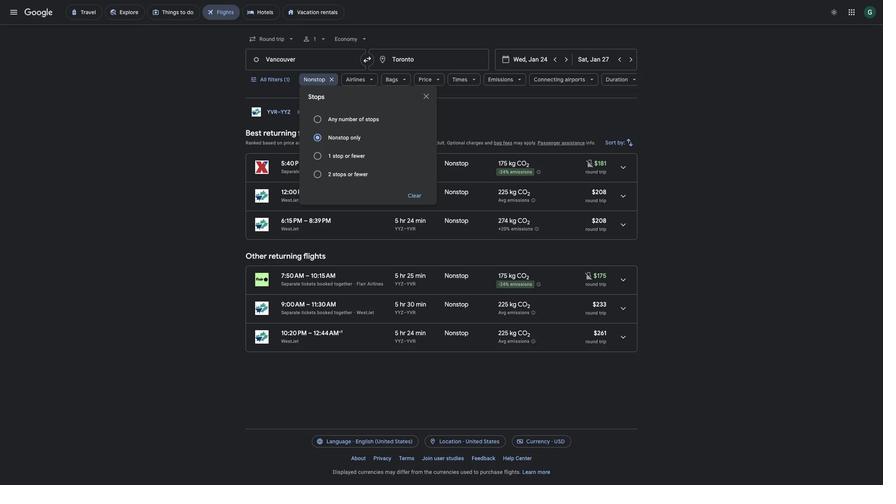 Task type: describe. For each thing, give the bounding box(es) containing it.
connecting airports button
[[529, 70, 598, 89]]

208 US dollars text field
[[592, 217, 607, 225]]

convenience
[[305, 140, 332, 146]]

center
[[516, 456, 532, 462]]

separate tickets booked together. this trip includes tickets from multiple airlines. missed connections may be protected by kiwi.com.. element for 5:40 pm
[[281, 169, 352, 174]]

avg for 225
[[498, 310, 506, 316]]

(1)
[[284, 76, 290, 83]]

flight details. leaves toronto pearson international airport at 7:50 am on saturday, january 27 and arrives at vancouver international airport at 10:15 am on saturday, january 27. image
[[614, 271, 633, 289]]

2 stops or fewer
[[328, 171, 368, 178]]

225 for 225
[[498, 301, 508, 309]]

lynx air
[[357, 169, 374, 174]]

3 together from the top
[[334, 310, 352, 316]]

flights.
[[504, 470, 521, 476]]

studies
[[446, 456, 464, 462]]

min for 10:15 am
[[415, 272, 426, 280]]

24% for 274
[[500, 170, 509, 175]]

yvr inside 5 hr 21 min – yvr
[[407, 198, 416, 203]]

displayed
[[333, 470, 357, 476]]

nonstop for nonstop flight. element associated with 11:30 am
[[445, 301, 469, 309]]

only
[[351, 135, 361, 141]]

– inside 5 hr 30 min yyz – yvr
[[404, 310, 407, 316]]

clear
[[408, 192, 422, 199]]

– inside 6:15 pm – 8:39 pm westjet
[[304, 217, 308, 225]]

Arrival time: 8:39 PM. text field
[[309, 217, 331, 225]]

nonstop for 5th nonstop flight. element from the bottom
[[445, 189, 469, 196]]

best
[[246, 129, 262, 138]]

2 for 5:40 pm
[[527, 162, 529, 169]]

avg emissions for 225
[[498, 310, 530, 316]]

terms
[[399, 456, 414, 462]]

united
[[466, 439, 482, 445]]

- for 225
[[499, 282, 500, 287]]

separate for 7:50 am
[[281, 282, 300, 287]]

main content containing best returning flights
[[246, 104, 638, 359]]

Arrival time: 11:30 AM. text field
[[312, 301, 336, 309]]

stop
[[333, 153, 344, 159]]

Departure text field
[[514, 49, 549, 70]]

sort
[[605, 139, 616, 146]]

1 button
[[300, 30, 330, 48]]

9:00 am
[[281, 301, 305, 309]]

– inside '10:20 pm – 12:44 am + 1'
[[308, 330, 312, 338]]

flights for other returning flights
[[303, 252, 326, 261]]

 image for 7:50 am – 10:15 am
[[354, 282, 355, 287]]

– inside 5 hr 21 min – yvr
[[404, 198, 407, 203]]

united states
[[466, 439, 500, 445]]

25
[[407, 272, 414, 280]]

24% for 225
[[500, 282, 509, 287]]

may inside main content
[[514, 140, 523, 146]]

required
[[376, 140, 394, 146]]

flight details. leaves toronto pearson international airport at 5:40 pm on saturday, january 27 and arrives at vancouver international airport at 8:13 pm on saturday, january 27. image
[[614, 158, 633, 177]]

english (united states)
[[356, 439, 413, 445]]

yvr for 8:39 pm
[[407, 227, 416, 232]]

1 currencies from the left
[[358, 470, 384, 476]]

main menu image
[[9, 8, 18, 17]]

5 for 11:30 am
[[395, 301, 399, 309]]

+ inside '10:20 pm – 12:44 am + 1'
[[339, 329, 341, 334]]

airports
[[565, 76, 585, 83]]

1 inside popup button
[[314, 36, 317, 42]]

airlines inside airlines popup button
[[346, 76, 365, 83]]

175 kg co 2 for 274
[[498, 160, 529, 169]]

privacy link
[[370, 453, 395, 465]]

nonstop for nonstop flight. element related to 12:44 am
[[445, 330, 469, 338]]

stops
[[308, 93, 325, 101]]

round for $208 text box
[[586, 198, 598, 204]]

learn
[[522, 470, 536, 476]]

lynx
[[357, 169, 366, 174]]

(united
[[375, 439, 394, 445]]

– inside 5 hr 25 min yyz – yvr
[[404, 282, 407, 287]]

Departure time: 6:15 PM. text field
[[281, 217, 302, 225]]

co for 11:30 am
[[518, 301, 527, 309]]

flair airlines
[[357, 282, 383, 287]]

prices include required taxes + fees for 1 adult. optional charges and bag fees may apply. passenger assistance
[[345, 140, 585, 146]]

2 nonstop flight. element from the top
[[445, 189, 469, 197]]

175 US dollars text field
[[594, 272, 607, 280]]

12:44 am
[[314, 330, 339, 338]]

2 for 7:50 am
[[527, 275, 529, 281]]

5 for 12:44 am
[[395, 330, 399, 338]]

hr for 12:44 am
[[400, 330, 406, 338]]

any
[[328, 116, 337, 122]]

tickets for 7:50 am
[[302, 282, 316, 287]]

duration button
[[601, 70, 641, 89]]

emissions button
[[484, 70, 526, 89]]

westjet down flair
[[357, 310, 374, 316]]

yvr – yyz
[[267, 109, 291, 116]]

+20%
[[498, 227, 510, 232]]

ranked
[[246, 140, 262, 146]]

flights for best returning flights
[[298, 129, 320, 138]]

$233 round trip
[[586, 301, 607, 316]]

5 for 8:39 pm
[[395, 217, 399, 225]]

passenger assistance button
[[538, 140, 585, 146]]

choose return to vancouver
[[306, 109, 379, 116]]

5:40 pm
[[281, 160, 304, 168]]

passenger
[[538, 140, 561, 146]]

2 inside stops option group
[[328, 171, 331, 178]]

175 for 225
[[498, 272, 507, 280]]

currency
[[526, 439, 550, 445]]

30
[[407, 301, 415, 309]]

states
[[484, 439, 500, 445]]

– up best returning flights
[[277, 109, 281, 116]]

about link
[[347, 453, 370, 465]]

Departure time: 7:50 AM. text field
[[281, 272, 304, 280]]

hr inside 5 hr 21 min – yvr
[[400, 189, 406, 196]]

225 kg co 2 for 225
[[498, 301, 530, 310]]

– down 5 hr 30 min yyz – yvr
[[404, 339, 407, 344]]

none search field containing stops
[[246, 30, 641, 205]]

Departure time: 12:00 PM. text field
[[281, 189, 307, 196]]

leaves toronto pearson international airport at 9:00 am on saturday, january 27 and arrives at vancouver international airport at 11:30 am on saturday, january 27. element
[[281, 301, 336, 309]]

price
[[284, 140, 294, 146]]

usd
[[554, 439, 565, 445]]

Departure time: 10:20 PM. text field
[[281, 330, 307, 338]]

Departure time: 5:40 PM. text field
[[281, 160, 304, 168]]

nonstop flight. element for 8:39 pm
[[445, 217, 469, 226]]

1 nonstop flight. element from the top
[[445, 160, 469, 169]]

join
[[422, 456, 433, 462]]

11:30 am
[[312, 301, 336, 309]]

yvr up best returning flights
[[267, 109, 277, 116]]

on
[[277, 140, 282, 146]]

2 currencies from the left
[[434, 470, 459, 476]]

208 US dollars text field
[[592, 189, 607, 196]]

8:13 pm
[[311, 160, 332, 168]]

274
[[498, 217, 508, 225]]

emissions for '261 us dollars' text field
[[508, 339, 530, 344]]

flight details. leaves toronto pearson international airport at 9:00 am on saturday, january 27 and arrives at vancouver international airport at 11:30 am on saturday, january 27. image
[[614, 300, 633, 318]]

connecting airports
[[534, 76, 585, 83]]

airlines inside main content
[[367, 282, 383, 287]]

8:39 pm
[[309, 217, 331, 225]]

261 US dollars text field
[[594, 330, 607, 338]]

other
[[246, 252, 267, 261]]

$181
[[594, 160, 607, 168]]

trip for '261 us dollars' text field
[[599, 339, 607, 345]]

this price for this flight doesn't include overhead bin access. if you need a carry-on bag, use the bags filter to update prices. image
[[585, 159, 594, 168]]

westjet inside 12:00 pm westjet
[[281, 198, 299, 203]]

returning for best
[[263, 129, 296, 138]]

co for 12:44 am
[[518, 330, 527, 338]]

$261 round trip
[[586, 330, 607, 345]]

westjet inside 6:15 pm – 8:39 pm westjet
[[281, 227, 299, 232]]

avg emissions for 274
[[498, 198, 530, 203]]

– down 5 hr 21 min – yvr
[[404, 227, 407, 232]]

leaves toronto pearson international airport at 7:50 am on saturday, january 27 and arrives at vancouver international airport at 10:15 am on saturday, january 27. element
[[281, 272, 336, 280]]

join user studies
[[422, 456, 464, 462]]

prices
[[345, 140, 358, 146]]

language
[[327, 439, 351, 445]]

min for 12:44 am
[[416, 330, 426, 338]]

english
[[356, 439, 374, 445]]

or for stop
[[345, 153, 350, 159]]

Departure time: 9:00 AM. text field
[[281, 301, 305, 309]]

for
[[422, 140, 429, 146]]

feedback link
[[468, 453, 499, 465]]

nonstop for 10:15 am's nonstop flight. element
[[445, 272, 469, 280]]

based
[[263, 140, 276, 146]]

Arrival time: 10:15 AM. text field
[[311, 272, 336, 280]]

nonstop flight. element for 11:30 am
[[445, 301, 469, 310]]

differ
[[397, 470, 410, 476]]

avg for 274
[[498, 198, 506, 203]]

round for 208 us dollars text field
[[586, 227, 598, 232]]

westjet down departure time: 10:20 pm. text field
[[281, 339, 299, 344]]

5 hr 24 min yyz – yvr for 21
[[395, 217, 426, 232]]

sort by: button
[[602, 134, 638, 152]]

3 225 from the top
[[498, 330, 508, 338]]

separate for 5:40 pm
[[281, 169, 300, 174]]

tickets for 9:00 am
[[302, 310, 316, 316]]

181 US dollars text field
[[594, 160, 607, 168]]

1 fees from the left
[[412, 140, 421, 146]]

$233
[[593, 301, 607, 309]]

location
[[439, 439, 462, 445]]

airlines button
[[341, 70, 378, 89]]

taxes
[[395, 140, 407, 146]]

round for '261 us dollars' text field
[[586, 339, 598, 345]]

ranked based on price and convenience
[[246, 140, 332, 146]]

1 vertical spatial to
[[474, 470, 479, 476]]

more
[[538, 470, 550, 476]]



Task type: locate. For each thing, give the bounding box(es) containing it.
233 US dollars text field
[[593, 301, 607, 309]]

$208 round trip for 274
[[586, 217, 607, 232]]

2 vertical spatial together
[[334, 310, 352, 316]]

flights
[[298, 129, 320, 138], [303, 252, 326, 261]]

hr for 11:30 am
[[400, 301, 406, 309]]

hr down 5 hr 21 min – yvr
[[400, 217, 406, 225]]

user
[[434, 456, 445, 462]]

round down 208 us dollars text field
[[586, 227, 598, 232]]

co inside 274 kg co 2
[[518, 217, 527, 225]]

total duration 5 hr 24 min. element
[[395, 217, 445, 226], [395, 330, 445, 339]]

2 $208 round trip from the top
[[586, 217, 607, 232]]

1 vertical spatial +
[[339, 329, 341, 334]]

Return text field
[[578, 49, 613, 70]]

2 avg from the top
[[498, 310, 506, 316]]

None text field
[[246, 49, 366, 70], [369, 49, 489, 70], [246, 49, 366, 70], [369, 49, 489, 70]]

0 horizontal spatial currencies
[[358, 470, 384, 476]]

price
[[419, 76, 432, 83]]

2 vertical spatial separate tickets booked together
[[281, 310, 352, 316]]

1 5 hr 24 min yyz – yvr from the top
[[395, 217, 426, 232]]

3 avg from the top
[[498, 339, 506, 344]]

0 vertical spatial  image
[[354, 282, 355, 287]]

separate tickets booked together for 9:00 am
[[281, 310, 352, 316]]

separate tickets booked together. this trip includes tickets from multiple airlines. missed connections may be protected by kiwi.com.. element down arrival time: 8:13 pm. text box
[[281, 169, 352, 174]]

2 225 from the top
[[498, 301, 508, 309]]

min for 8:39 pm
[[416, 217, 426, 225]]

1 vertical spatial flights
[[303, 252, 326, 261]]

7:50 am – 10:15 am
[[281, 272, 336, 280]]

5 inside 5 hr 25 min yyz – yvr
[[395, 272, 399, 280]]

currencies down join user studies 'link'
[[434, 470, 459, 476]]

0 vertical spatial stops
[[365, 116, 379, 122]]

5 hr 30 min yyz – yvr
[[395, 301, 426, 316]]

round trip for $181
[[586, 170, 607, 175]]

terms link
[[395, 453, 418, 465]]

yyz for 12:44 am
[[395, 339, 404, 344]]

emissions for $233 'text box'
[[508, 310, 530, 316]]

1 vertical spatial 5 hr 24 min yyz – yvr
[[395, 330, 426, 344]]

trip down 208 us dollars text field
[[599, 227, 607, 232]]

yyz for 8:39 pm
[[395, 227, 404, 232]]

used
[[461, 470, 472, 476]]

0 horizontal spatial +
[[339, 329, 341, 334]]

privacy
[[374, 456, 391, 462]]

nonstop flight. element
[[445, 160, 469, 169], [445, 189, 469, 197], [445, 217, 469, 226], [445, 272, 469, 281], [445, 301, 469, 310], [445, 330, 469, 339]]

co
[[517, 160, 527, 168], [518, 189, 527, 196], [518, 217, 527, 225], [517, 272, 527, 280], [518, 301, 527, 309], [518, 330, 527, 338]]

and
[[296, 140, 304, 146], [485, 140, 493, 146]]

round for $233 'text box'
[[586, 311, 598, 316]]

kg inside 274 kg co 2
[[510, 217, 516, 225]]

any number of stops
[[328, 116, 379, 122]]

3 round from the top
[[586, 227, 598, 232]]

adult.
[[434, 140, 446, 146]]

2 and from the left
[[485, 140, 493, 146]]

0 vertical spatial together
[[334, 169, 352, 174]]

may
[[514, 140, 523, 146], [385, 470, 395, 476]]

total duration 5 hr 21 min. element
[[395, 189, 445, 197]]

2 vertical spatial 225
[[498, 330, 508, 338]]

2 total duration 5 hr 24 min. element from the top
[[395, 330, 445, 339]]

3 trip from the top
[[599, 227, 607, 232]]

-
[[499, 170, 500, 175], [499, 282, 500, 287]]

yvr for 12:44 am
[[407, 339, 416, 344]]

to right used at the bottom of the page
[[474, 470, 479, 476]]

-24% emissions for 225
[[499, 282, 532, 287]]

24 down 5 hr 21 min – yvr
[[407, 217, 414, 225]]

3 tickets from the top
[[302, 310, 316, 316]]

flights up leaves toronto pearson international airport at 7:50 am on saturday, january 27 and arrives at vancouver international airport at 10:15 am on saturday, january 27. element
[[303, 252, 326, 261]]

1 225 kg co 2 from the top
[[498, 189, 530, 198]]

2 round from the top
[[586, 198, 598, 204]]

leaves toronto pearson international airport at 5:40 pm on saturday, january 27 and arrives at vancouver international airport at 8:13 pm on saturday, january 27. element
[[281, 160, 332, 168]]

yvr inside 5 hr 30 min yyz – yvr
[[407, 310, 416, 316]]

round
[[586, 170, 598, 175], [586, 198, 598, 204], [586, 227, 598, 232], [586, 282, 598, 287], [586, 311, 598, 316], [586, 339, 598, 345]]

1 horizontal spatial may
[[514, 140, 523, 146]]

0 vertical spatial total duration 5 hr 24 min. element
[[395, 217, 445, 226]]

round down $261
[[586, 339, 598, 345]]

2 round trip from the top
[[586, 282, 607, 287]]

2 - from the top
[[499, 282, 500, 287]]

total duration 5 hr 30 min. element
[[395, 301, 445, 310]]

leaves toronto pearson international airport at 10:20 pm on saturday, january 27 and arrives at vancouver international airport at 12:44 am on sunday, january 28. element
[[281, 329, 343, 338]]

5 round from the top
[[586, 311, 598, 316]]

min right 30
[[416, 301, 426, 309]]

1 horizontal spatial currencies
[[434, 470, 459, 476]]

trip down $233 'text box'
[[599, 311, 607, 316]]

1 horizontal spatial airlines
[[367, 282, 383, 287]]

booked for 7:50 am
[[317, 282, 333, 287]]

fewer for 1 stop or fewer
[[351, 153, 365, 159]]

2 24 from the top
[[407, 330, 414, 338]]

2 vertical spatial booked
[[317, 310, 333, 316]]

0 horizontal spatial to
[[345, 109, 350, 116]]

emissions for $208 text box
[[508, 198, 530, 203]]

2 fees from the left
[[503, 140, 512, 146]]

1 separate tickets booked together. this trip includes tickets from multiple airlines. missed connections may be protected by kiwi.com.. element from the top
[[281, 169, 352, 174]]

175 kg co 2
[[498, 160, 529, 169], [498, 272, 529, 281]]

trip for 208 us dollars text field
[[599, 227, 607, 232]]

1 trip from the top
[[599, 170, 607, 175]]

emissions
[[510, 170, 532, 175], [508, 198, 530, 203], [511, 227, 533, 232], [510, 282, 532, 287], [508, 310, 530, 316], [508, 339, 530, 344]]

1 vertical spatial 175 kg co 2
[[498, 272, 529, 281]]

$208 round trip left flight details. leaves toronto pearson international airport at 6:15 pm on saturday, january 27 and arrives at vancouver international airport at 8:39 pm on saturday, january 27. image
[[586, 217, 607, 232]]

1 24% from the top
[[500, 170, 509, 175]]

together left flair
[[334, 282, 352, 287]]

hr
[[400, 189, 406, 196], [400, 217, 406, 225], [400, 272, 406, 280], [400, 301, 406, 309], [400, 330, 406, 338]]

flights up convenience
[[298, 129, 320, 138]]

purchase
[[480, 470, 503, 476]]

main content
[[246, 104, 638, 359]]

nonstop flight. element for 10:15 am
[[445, 272, 469, 281]]

4 nonstop flight. element from the top
[[445, 272, 469, 281]]

– right departure time: 7:50 am. text box
[[306, 272, 309, 280]]

tickets down leaves toronto pearson international airport at 7:50 am on saturday, january 27 and arrives at vancouver international airport at 10:15 am on saturday, january 27. element
[[302, 282, 316, 287]]

bag
[[494, 140, 502, 146]]

3 avg emissions from the top
[[498, 339, 530, 344]]

3 225 kg co 2 from the top
[[498, 330, 530, 339]]

round trip down the $181 text box
[[586, 170, 607, 175]]

fees left for
[[412, 140, 421, 146]]

1 horizontal spatial +
[[408, 140, 411, 146]]

min for 11:30 am
[[416, 301, 426, 309]]

1 vertical spatial $208
[[592, 217, 607, 225]]

yvr down 30
[[407, 310, 416, 316]]

separate for 9:00 am
[[281, 310, 300, 316]]

0 vertical spatial 175 kg co 2
[[498, 160, 529, 169]]

1 stop or fewer
[[328, 153, 365, 159]]

together down 1 stop or fewer
[[334, 169, 352, 174]]

trip down $208 text box
[[599, 198, 607, 204]]

2 24% from the top
[[500, 282, 509, 287]]

yyz down total duration 5 hr 25 min. element
[[395, 282, 404, 287]]

1 vertical spatial round trip
[[586, 282, 607, 287]]

avg
[[498, 198, 506, 203], [498, 310, 506, 316], [498, 339, 506, 344]]

or left lynx
[[348, 171, 353, 178]]

1 hr from the top
[[400, 189, 406, 196]]

5 hr 24 min yyz – yvr down 5 hr 30 min yyz – yvr
[[395, 330, 426, 344]]

3 separate from the top
[[281, 310, 300, 316]]

booked down 8:13 pm
[[317, 169, 333, 174]]

vancouver
[[351, 109, 379, 116]]

kg
[[509, 160, 516, 168], [510, 189, 517, 196], [510, 217, 516, 225], [509, 272, 516, 280], [510, 301, 517, 309], [510, 330, 517, 338]]

Arrival time: 12:44 AM on  Sunday, January 28. text field
[[314, 329, 343, 338]]

hr down 5 hr 30 min yyz – yvr
[[400, 330, 406, 338]]

0 vertical spatial separate tickets booked together. this trip includes tickets from multiple airlines. missed connections may be protected by kiwi.com.. element
[[281, 169, 352, 174]]

nonstop for nonstop only
[[328, 135, 349, 141]]

– right 6:15 pm
[[304, 217, 308, 225]]

0 horizontal spatial may
[[385, 470, 395, 476]]

2 $208 from the top
[[592, 217, 607, 225]]

0 vertical spatial fewer
[[351, 153, 365, 159]]

1 -24% emissions from the top
[[499, 170, 532, 175]]

3 5 from the top
[[395, 272, 399, 280]]

trip down the $175
[[599, 282, 607, 287]]

displayed currencies may differ from the currencies used to purchase flights. learn more
[[333, 470, 550, 476]]

yyz down 5 hr 21 min – yvr
[[395, 227, 404, 232]]

6 round from the top
[[586, 339, 598, 345]]

total duration 5 hr 24 min. element down clear
[[395, 217, 445, 226]]

0 vertical spatial avg emissions
[[498, 198, 530, 203]]

trip down the $181 text box
[[599, 170, 607, 175]]

hr left 21
[[400, 189, 406, 196]]

5 left 30
[[395, 301, 399, 309]]

westjet down departure time: 6:15 pm. text box on the top of page
[[281, 227, 299, 232]]

- for 274
[[499, 170, 500, 175]]

kg for 10:15 am
[[509, 272, 516, 280]]

min down clear
[[416, 217, 426, 225]]

min inside 5 hr 30 min yyz – yvr
[[416, 301, 426, 309]]

1 inside '10:20 pm – 12:44 am + 1'
[[341, 329, 343, 334]]

1 horizontal spatial fees
[[503, 140, 512, 146]]

nonstop flight. element for 12:44 am
[[445, 330, 469, 339]]

booked for 9:00 am
[[317, 310, 333, 316]]

0 vertical spatial 24
[[407, 217, 414, 225]]

booked down 11:30 am
[[317, 310, 333, 316]]

3 separate tickets booked together from the top
[[281, 310, 352, 316]]

0 vertical spatial airlines
[[346, 76, 365, 83]]

yvr down 25
[[407, 282, 416, 287]]

0 vertical spatial 175
[[498, 160, 507, 168]]

emissions for 208 us dollars text field
[[511, 227, 533, 232]]

yyz down 5 hr 30 min yyz – yvr
[[395, 339, 404, 344]]

0 horizontal spatial stops
[[333, 171, 346, 178]]

tickets down leaves toronto pearson international airport at 5:40 pm on saturday, january 27 and arrives at vancouver international airport at 8:13 pm on saturday, january 27. element
[[302, 169, 316, 174]]

close dialog image
[[422, 92, 431, 101]]

fewer down 1 stop or fewer
[[354, 171, 368, 178]]

or right the stop
[[345, 153, 350, 159]]

change appearance image
[[825, 3, 843, 21]]

nonstop
[[304, 76, 325, 83], [328, 135, 349, 141], [445, 160, 469, 168], [445, 189, 469, 196], [445, 217, 469, 225], [445, 272, 469, 280], [445, 301, 469, 309], [445, 330, 469, 338]]

kg for 11:30 am
[[510, 301, 517, 309]]

return
[[327, 109, 343, 116]]

0 horizontal spatial fees
[[412, 140, 421, 146]]

bags
[[386, 76, 398, 83]]

5
[[395, 189, 399, 196], [395, 217, 399, 225], [395, 272, 399, 280], [395, 301, 399, 309], [395, 330, 399, 338]]

yvr down 21
[[407, 198, 416, 203]]

total duration 5 hr 24 min. element for 5 hr 21 min
[[395, 217, 445, 226]]

5 left 21
[[395, 189, 399, 196]]

booked for 5:40 pm
[[317, 169, 333, 174]]

0 horizontal spatial and
[[296, 140, 304, 146]]

0 vertical spatial 225 kg co 2
[[498, 189, 530, 198]]

– down total duration 5 hr 30 min. element
[[404, 310, 407, 316]]

round inside the $261 round trip
[[586, 339, 598, 345]]

1 avg from the top
[[498, 198, 506, 203]]

co for 10:15 am
[[517, 272, 527, 280]]

fewer down prices at the left of page
[[351, 153, 365, 159]]

separate
[[281, 169, 300, 174], [281, 282, 300, 287], [281, 310, 300, 316]]

1 vertical spatial airlines
[[367, 282, 383, 287]]

round trip down the $175
[[586, 282, 607, 287]]

airlines down swap origin and destination. icon
[[346, 76, 365, 83]]

yyz for 10:15 am
[[395, 282, 404, 287]]

yvr for 10:15 am
[[407, 282, 416, 287]]

1 vertical spatial $208 round trip
[[586, 217, 607, 232]]

assistance
[[562, 140, 585, 146]]

together for 12:44 am
[[334, 282, 352, 287]]

westjet
[[281, 198, 299, 203], [281, 227, 299, 232], [357, 310, 374, 316], [281, 339, 299, 344]]

1 vertical spatial -
[[499, 282, 500, 287]]

0 vertical spatial booked
[[317, 169, 333, 174]]

$208 for 225
[[592, 189, 607, 196]]

5 down 5 hr 30 min yyz – yvr
[[395, 330, 399, 338]]

0 vertical spatial flights
[[298, 129, 320, 138]]

min inside 5 hr 21 min – yvr
[[414, 189, 425, 196]]

bags button
[[381, 70, 411, 89]]

0 vertical spatial round trip
[[586, 170, 607, 175]]

number
[[339, 116, 358, 122]]

to up number at the top left of page
[[345, 109, 350, 116]]

returning for other
[[269, 252, 302, 261]]

 image
[[354, 282, 355, 287], [354, 310, 355, 316]]

round trip for $175
[[586, 282, 607, 287]]

tickets down 9:00 am – 11:30 am
[[302, 310, 316, 316]]

21
[[407, 189, 413, 196]]

9:00 am – 11:30 am
[[281, 301, 336, 309]]

4 hr from the top
[[400, 301, 406, 309]]

0 vertical spatial separate
[[281, 169, 300, 174]]

1 - from the top
[[499, 170, 500, 175]]

separate down 9:00 am
[[281, 310, 300, 316]]

5 hr 24 min yyz – yvr down 5 hr 21 min – yvr
[[395, 217, 426, 232]]

nonstop only
[[328, 135, 361, 141]]

225 kg co 2
[[498, 189, 530, 198], [498, 301, 530, 310], [498, 330, 530, 339]]

Arrival time: 8:13 PM. text field
[[311, 160, 332, 168]]

times
[[452, 76, 468, 83]]

returning up departure time: 7:50 am. text box
[[269, 252, 302, 261]]

1 vertical spatial tickets
[[302, 282, 316, 287]]

separate tickets booked together down arrival time: 8:13 pm. text box
[[281, 169, 352, 174]]

6:15 pm – 8:39 pm westjet
[[281, 217, 331, 232]]

2 inside 274 kg co 2
[[527, 220, 530, 226]]

may left differ
[[385, 470, 395, 476]]

help
[[503, 456, 514, 462]]

2 -24% emissions from the top
[[499, 282, 532, 287]]

1 175 kg co 2 from the top
[[498, 160, 529, 169]]

nonstop inside popup button
[[304, 76, 325, 83]]

7:50 am
[[281, 272, 304, 280]]

0 vertical spatial $208
[[592, 189, 607, 196]]

5 hr from the top
[[400, 330, 406, 338]]

1 tickets from the top
[[302, 169, 316, 174]]

1 vertical spatial -24% emissions
[[499, 282, 532, 287]]

2 for 10:20 pm
[[527, 332, 530, 339]]

round inside $233 round trip
[[586, 311, 598, 316]]

round down $208 text box
[[586, 198, 598, 204]]

2 separate tickets booked together. this trip includes tickets from multiple airlines. missed connections may be protected by kiwi.com.. element from the top
[[281, 282, 352, 287]]

hr for 8:39 pm
[[400, 217, 406, 225]]

help center
[[503, 456, 532, 462]]

24 down 5 hr 30 min yyz – yvr
[[407, 330, 414, 338]]

separate down 7:50 am
[[281, 282, 300, 287]]

$208 left flight details. leaves toronto pearson international airport at 6:15 pm on saturday, january 27 and arrives at vancouver international airport at 8:39 pm on saturday, january 27. image
[[592, 217, 607, 225]]

5 for 10:15 am
[[395, 272, 399, 280]]

hr inside 5 hr 25 min yyz – yvr
[[400, 272, 406, 280]]

5 inside 5 hr 21 min – yvr
[[395, 189, 399, 196]]

1 175 from the top
[[498, 160, 507, 168]]

separate tickets booked together. this trip includes tickets from multiple airlines. missed connections may be protected by kiwi.com.. element down 10:15 am 'text box'
[[281, 282, 352, 287]]

225 kg co 2 for 274
[[498, 189, 530, 198]]

1 horizontal spatial to
[[474, 470, 479, 476]]

 image for 9:00 am – 11:30 am
[[354, 310, 355, 316]]

2 5 hr 24 min yyz – yvr from the top
[[395, 330, 426, 344]]

separate tickets booked together down 11:30 am
[[281, 310, 352, 316]]

0 vertical spatial or
[[345, 153, 350, 159]]

trip for $233 'text box'
[[599, 311, 607, 316]]

 image
[[354, 169, 355, 174]]

nonstop for 1st nonstop flight. element from the top
[[445, 160, 469, 168]]

175 for 274
[[498, 160, 507, 168]]

yyz inside 5 hr 30 min yyz – yvr
[[395, 310, 404, 316]]

westjet down 12:00 pm
[[281, 198, 299, 203]]

2 175 from the top
[[498, 272, 507, 280]]

$175
[[594, 272, 607, 280]]

1 vertical spatial separate tickets booked together
[[281, 282, 352, 287]]

min right 25
[[415, 272, 426, 280]]

1 vertical spatial  image
[[354, 310, 355, 316]]

flight details. leaves toronto pearson international airport at 10:20 pm on saturday, january 27 and arrives at vancouver international airport at 12:44 am on sunday, january 28. image
[[614, 328, 633, 347]]

1 separate tickets booked together from the top
[[281, 169, 352, 174]]

min inside 5 hr 25 min yyz – yvr
[[415, 272, 426, 280]]

trip down $261
[[599, 339, 607, 345]]

1 round trip from the top
[[586, 170, 607, 175]]

trip inside $233 round trip
[[599, 311, 607, 316]]

None search field
[[246, 30, 641, 205]]

4 trip from the top
[[599, 282, 607, 287]]

separate tickets booked together down 10:15 am 'text box'
[[281, 282, 352, 287]]

this price for this flight doesn't include overhead bin access. if you need a carry-on bag, use the bags filter to update prices. image
[[584, 271, 594, 281]]

trip inside the $261 round trip
[[599, 339, 607, 345]]

to inside main content
[[345, 109, 350, 116]]

2 vertical spatial avg
[[498, 339, 506, 344]]

all filters (1)
[[260, 76, 290, 83]]

0 vertical spatial returning
[[263, 129, 296, 138]]

1  image from the top
[[354, 282, 355, 287]]

choose
[[306, 109, 326, 116]]

trip for $208 text box
[[599, 198, 607, 204]]

24 for 21
[[407, 217, 414, 225]]

225
[[498, 189, 508, 196], [498, 301, 508, 309], [498, 330, 508, 338]]

5 nonstop flight. element from the top
[[445, 301, 469, 310]]

24 for 30
[[407, 330, 414, 338]]

round down this price for this flight doesn't include overhead bin access. if you need a carry-on bag, use the bags filter to update prices. image
[[586, 170, 598, 175]]

stops
[[365, 116, 379, 122], [333, 171, 346, 178]]

together down "11:30 am" text box
[[334, 310, 352, 316]]

or for stops
[[348, 171, 353, 178]]

1 vertical spatial 225 kg co 2
[[498, 301, 530, 310]]

1 vertical spatial stops
[[333, 171, 346, 178]]

274 kg co 2
[[498, 217, 530, 226]]

swap origin and destination. image
[[363, 55, 372, 64]]

– down total duration 5 hr 25 min. element
[[404, 282, 407, 287]]

leaves toronto pearson international airport at 6:15 pm on saturday, january 27 and arrives at vancouver international airport at 8:39 pm on saturday, january 27. element
[[281, 217, 331, 225]]

separate tickets booked together for 5:40 pm
[[281, 169, 352, 174]]

yvr down 5 hr 21 min – yvr
[[407, 227, 416, 232]]

0 vertical spatial 5 hr 24 min yyz – yvr
[[395, 217, 426, 232]]

3 booked from the top
[[317, 310, 333, 316]]

– right 9:00 am text box in the left bottom of the page
[[306, 301, 310, 309]]

min right 21
[[414, 189, 425, 196]]

0 vertical spatial to
[[345, 109, 350, 116]]

1
[[314, 36, 317, 42], [430, 140, 432, 146], [328, 153, 331, 159], [341, 329, 343, 334]]

co for 8:39 pm
[[518, 217, 527, 225]]

sort by:
[[605, 139, 625, 146]]

2 vertical spatial tickets
[[302, 310, 316, 316]]

-24% emissions for 274
[[499, 170, 532, 175]]

2 for 9:00 am
[[527, 304, 530, 310]]

2 vertical spatial separate
[[281, 310, 300, 316]]

separate tickets booked together. this trip includes tickets from multiple airlines. missed connections may be protected by kiwi.com.. element down 11:30 am
[[281, 310, 352, 316]]

2 vertical spatial avg emissions
[[498, 339, 530, 344]]

learn more link
[[522, 470, 550, 476]]

total duration 5 hr 24 min. element down 5 hr 30 min yyz – yvr
[[395, 330, 445, 339]]

1 $208 from the top
[[592, 189, 607, 196]]

of
[[359, 116, 364, 122]]

0 vertical spatial +
[[408, 140, 411, 146]]

1 24 from the top
[[407, 217, 414, 225]]

2 together from the top
[[334, 282, 352, 287]]

may left apply.
[[514, 140, 523, 146]]

1 vertical spatial booked
[[317, 282, 333, 287]]

1 vertical spatial or
[[348, 171, 353, 178]]

0 vertical spatial -24% emissions
[[499, 170, 532, 175]]

2 trip from the top
[[599, 198, 607, 204]]

yyz up best returning flights
[[281, 109, 291, 116]]

1 vertical spatial separate
[[281, 282, 300, 287]]

2 for 6:15 pm
[[527, 220, 530, 226]]

0 vertical spatial -
[[499, 170, 500, 175]]

connecting
[[534, 76, 564, 83]]

yyz down total duration 5 hr 30 min. element
[[395, 310, 404, 316]]

2 tickets from the top
[[302, 282, 316, 287]]

about
[[351, 456, 366, 462]]

times button
[[448, 70, 481, 89]]

5 hr 24 min yyz – yvr for 30
[[395, 330, 426, 344]]

1 horizontal spatial and
[[485, 140, 493, 146]]

3 hr from the top
[[400, 272, 406, 280]]

currencies down privacy link
[[358, 470, 384, 476]]

round down $233 'text box'
[[586, 311, 598, 316]]

separate tickets booked together. this trip includes tickets from multiple airlines. missed connections may be protected by kiwi.com.. element for 9:00 am
[[281, 310, 352, 316]]

$208
[[592, 189, 607, 196], [592, 217, 607, 225]]

1 vertical spatial fewer
[[354, 171, 368, 178]]

1 vertical spatial separate tickets booked together. this trip includes tickets from multiple airlines. missed connections may be protected by kiwi.com.. element
[[281, 282, 352, 287]]

None field
[[246, 32, 298, 46], [332, 32, 371, 46], [246, 32, 298, 46], [332, 32, 371, 46]]

yyz inside 5 hr 25 min yyz – yvr
[[395, 282, 404, 287]]

total duration 5 hr 25 min. element
[[395, 272, 445, 281]]

– left 12:44 am
[[308, 330, 312, 338]]

other returning flights
[[246, 252, 326, 261]]

flight details. leaves toronto pearson international airport at 12:00 pm on saturday, january 27 and arrives at vancouver international airport at 2:21 pm on saturday, january 27. image
[[614, 187, 633, 205]]

2 avg emissions from the top
[[498, 310, 530, 316]]

1 vertical spatial 175
[[498, 272, 507, 280]]

yyz for 11:30 am
[[395, 310, 404, 316]]

returning
[[263, 129, 296, 138], [269, 252, 302, 261]]

1 round from the top
[[586, 170, 598, 175]]

kg for 12:44 am
[[510, 330, 517, 338]]

0 vertical spatial 24%
[[500, 170, 509, 175]]

kg for 8:39 pm
[[510, 217, 516, 225]]

together for 8:39 pm
[[334, 169, 352, 174]]

2 booked from the top
[[317, 282, 333, 287]]

by:
[[618, 139, 625, 146]]

1 and from the left
[[296, 140, 304, 146]]

$208 for 274
[[592, 217, 607, 225]]

bag fees button
[[494, 140, 512, 146]]

1 vertical spatial avg emissions
[[498, 310, 530, 316]]

hr for 10:15 am
[[400, 272, 406, 280]]

1 vertical spatial total duration 5 hr 24 min. element
[[395, 330, 445, 339]]

2 separate from the top
[[281, 282, 300, 287]]

5 down 5 hr 21 min – yvr
[[395, 217, 399, 225]]

1 inside stops option group
[[328, 153, 331, 159]]

1 vertical spatial returning
[[269, 252, 302, 261]]

separate down the 5:40 pm
[[281, 169, 300, 174]]

1 separate from the top
[[281, 169, 300, 174]]

separate tickets booked together. this trip includes tickets from multiple airlines. missed connections may be protected by kiwi.com.. element
[[281, 169, 352, 174], [281, 282, 352, 287], [281, 310, 352, 316]]

trip
[[599, 170, 607, 175], [599, 198, 607, 204], [599, 227, 607, 232], [599, 282, 607, 287], [599, 311, 607, 316], [599, 339, 607, 345]]

tickets for 5:40 pm
[[302, 169, 316, 174]]

clear button
[[399, 187, 431, 205]]

0 vertical spatial avg
[[498, 198, 506, 203]]

flight details. leaves toronto pearson international airport at 6:15 pm on saturday, january 27 and arrives at vancouver international airport at 8:39 pm on saturday, january 27. image
[[614, 216, 633, 234]]

1 avg emissions from the top
[[498, 198, 530, 203]]

stops option group
[[308, 110, 428, 184]]

0 vertical spatial separate tickets booked together
[[281, 169, 352, 174]]

1 horizontal spatial stops
[[365, 116, 379, 122]]

+20% emissions
[[498, 227, 533, 232]]

2 5 from the top
[[395, 217, 399, 225]]

2 hr from the top
[[400, 217, 406, 225]]

airlines right flair
[[367, 282, 383, 287]]

min down 5 hr 30 min yyz – yvr
[[416, 330, 426, 338]]

yvr for 11:30 am
[[407, 310, 416, 316]]

0 horizontal spatial airlines
[[346, 76, 365, 83]]

and left bag
[[485, 140, 493, 146]]

12:00 pm westjet
[[281, 189, 307, 203]]

and right price
[[296, 140, 304, 146]]

5 5 from the top
[[395, 330, 399, 338]]

1 total duration 5 hr 24 min. element from the top
[[395, 217, 445, 226]]

returning up on
[[263, 129, 296, 138]]

$208 left flight details. leaves toronto pearson international airport at 12:00 pm on saturday, january 27 and arrives at vancouver international airport at 2:21 pm on saturday, january 27. image
[[592, 189, 607, 196]]

nonstop for nonstop flight. element related to 8:39 pm
[[445, 217, 469, 225]]

emissions
[[488, 76, 513, 83]]

separate tickets booked together for 7:50 am
[[281, 282, 352, 287]]

stops down the stop
[[333, 171, 346, 178]]

fewer for 2 stops or fewer
[[354, 171, 368, 178]]

5 inside 5 hr 30 min yyz – yvr
[[395, 301, 399, 309]]

help center link
[[499, 453, 536, 465]]

0 vertical spatial may
[[514, 140, 523, 146]]

1 vertical spatial may
[[385, 470, 395, 476]]

1 vertical spatial avg
[[498, 310, 506, 316]]

all filters (1) button
[[246, 70, 296, 89]]

separate tickets booked together. this trip includes tickets from multiple airlines. missed connections may be protected by kiwi.com.. element for 7:50 am
[[281, 282, 352, 287]]

total duration 5 hr 33 min. element
[[395, 160, 445, 169]]

hr left 25
[[400, 272, 406, 280]]

0 vertical spatial 225
[[498, 189, 508, 196]]

4 5 from the top
[[395, 301, 399, 309]]

6 nonstop flight. element from the top
[[445, 330, 469, 339]]

1 booked from the top
[[317, 169, 333, 174]]

2  image from the top
[[354, 310, 355, 316]]

hr left 30
[[400, 301, 406, 309]]

+
[[408, 140, 411, 146], [339, 329, 341, 334]]

2 175 kg co 2 from the top
[[498, 272, 529, 281]]

175 kg co 2 for 225
[[498, 272, 529, 281]]

1 vertical spatial 225
[[498, 301, 508, 309]]

round down this price for this flight doesn't include overhead bin access. if you need a carry-on bag, use the bags filter to update prices. icon
[[586, 282, 598, 287]]

0 vertical spatial $208 round trip
[[586, 189, 607, 204]]

3 nonstop flight. element from the top
[[445, 217, 469, 226]]

5 hr 25 min yyz – yvr
[[395, 272, 426, 287]]

4 round from the top
[[586, 282, 598, 287]]

1 vertical spatial together
[[334, 282, 352, 287]]

5 left 25
[[395, 272, 399, 280]]

3 separate tickets booked together. this trip includes tickets from multiple airlines. missed connections may be protected by kiwi.com.. element from the top
[[281, 310, 352, 316]]

charges
[[466, 140, 484, 146]]

nonstop inside stops option group
[[328, 135, 349, 141]]

2 vertical spatial 225 kg co 2
[[498, 330, 530, 339]]

hr inside 5 hr 30 min yyz – yvr
[[400, 301, 406, 309]]

5 trip from the top
[[599, 311, 607, 316]]

0 vertical spatial tickets
[[302, 169, 316, 174]]

1 225 from the top
[[498, 189, 508, 196]]

2 225 kg co 2 from the top
[[498, 301, 530, 310]]

1 $208 round trip from the top
[[586, 189, 607, 204]]

6 trip from the top
[[599, 339, 607, 345]]

2 separate tickets booked together from the top
[[281, 282, 352, 287]]

feedback
[[472, 456, 495, 462]]

yvr down 5 hr 30 min yyz – yvr
[[407, 339, 416, 344]]

stops down 'vancouver' at the top of page
[[365, 116, 379, 122]]

225 for 274
[[498, 189, 508, 196]]

yvr inside 5 hr 25 min yyz – yvr
[[407, 282, 416, 287]]

10:20 pm
[[281, 330, 307, 338]]

1 5 from the top
[[395, 189, 399, 196]]

1 vertical spatial 24%
[[500, 282, 509, 287]]

2 vertical spatial separate tickets booked together. this trip includes tickets from multiple airlines. missed connections may be protected by kiwi.com.. element
[[281, 310, 352, 316]]

1 together from the top
[[334, 169, 352, 174]]

1 vertical spatial 24
[[407, 330, 414, 338]]

from
[[411, 470, 423, 476]]



Task type: vqa. For each thing, say whether or not it's contained in the screenshot.
Flight search box
no



